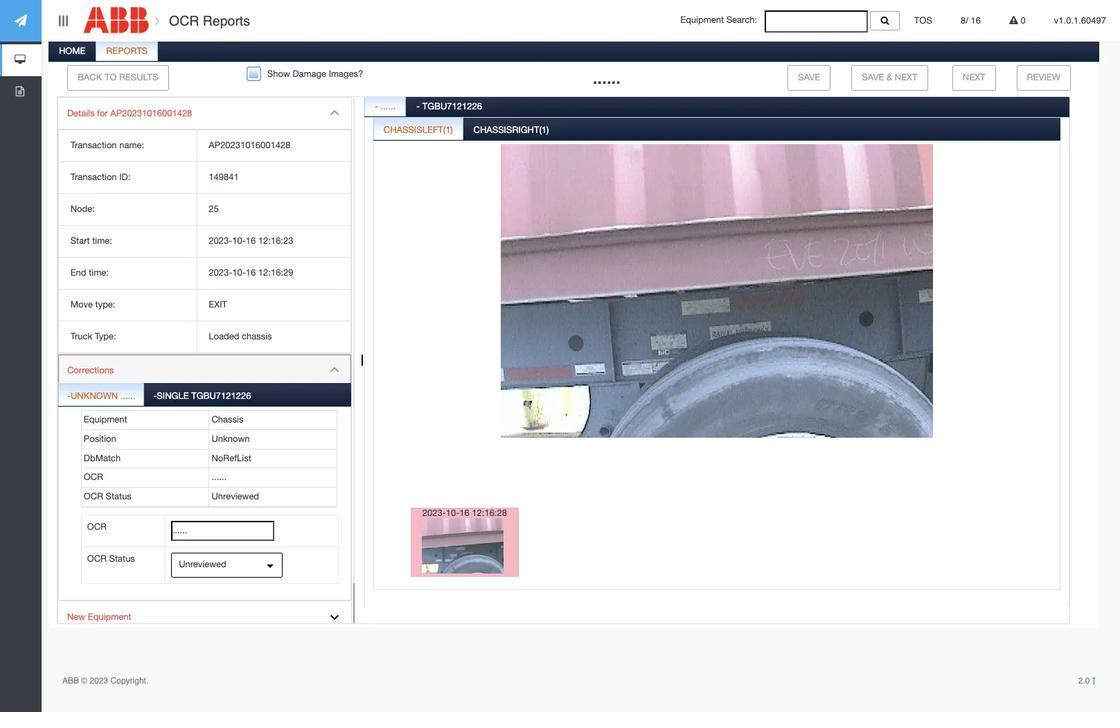 Task type: vqa. For each thing, say whether or not it's contained in the screenshot.


Task type: describe. For each thing, give the bounding box(es) containing it.
16 inside dropdown button
[[971, 15, 981, 26]]

back to results
[[78, 72, 158, 82]]

save button
[[788, 65, 831, 91]]

type:
[[95, 299, 115, 310]]

tos
[[914, 15, 933, 26]]

2023-10-16 12:16:23
[[209, 236, 293, 246]]

16 for 2023-10-16 12:16:29
[[246, 267, 256, 278]]

save & next
[[862, 72, 918, 82]]

start
[[70, 236, 90, 246]]

search image
[[881, 16, 889, 25]]

images?
[[329, 69, 363, 79]]

move
[[70, 299, 93, 310]]

8/
[[961, 15, 968, 26]]

abb © 2023 copyright.
[[62, 676, 148, 686]]

- ......
[[375, 101, 396, 111]]

noreflist
[[212, 453, 251, 463]]

- for -unknown ......
[[67, 391, 71, 401]]

loaded
[[209, 331, 239, 341]]

tos button
[[900, 0, 946, 42]]

v1.0.1.60497
[[1054, 15, 1106, 26]]

name:
[[119, 140, 144, 151]]

- tgbu7121226
[[416, 101, 482, 111]]

tgbu7121226 inside menu item
[[191, 391, 251, 401]]

0 button
[[996, 0, 1040, 42]]

for
[[97, 108, 108, 118]]

single
[[157, 391, 189, 401]]

v1.0.1.60497 button
[[1040, 0, 1120, 42]]

ap20231016001428 inside 'link'
[[110, 108, 192, 118]]

transaction name:
[[70, 140, 144, 151]]

truck
[[70, 331, 92, 341]]

details for ap20231016001428
[[67, 108, 192, 118]]

16 for 2023-10-16 12:16:28
[[459, 507, 470, 518]]

1 vertical spatial ocr status
[[87, 554, 135, 564]]

-single tgbu7121226
[[153, 391, 251, 401]]

time: for start time:
[[92, 236, 112, 246]]

row group inside tab list
[[82, 411, 337, 507]]

exit
[[209, 299, 227, 310]]

...... inside row group
[[212, 472, 227, 483]]

bars image
[[57, 15, 69, 26]]

new equipment
[[67, 612, 131, 622]]

- for - tgbu7121226
[[416, 101, 420, 111]]

status inside row group
[[106, 491, 132, 502]]

- for -single tgbu7121226
[[153, 391, 157, 401]]

tab list containing - ......
[[364, 93, 1070, 633]]

details for ap20231016001428 link
[[58, 97, 351, 130]]

2 next from the left
[[963, 72, 986, 82]]

ocr reports
[[165, 13, 250, 28]]

equipment for equipment search:
[[680, 15, 724, 25]]

2023-10-16 12:16:28
[[422, 507, 507, 518]]

dbmatch
[[84, 453, 121, 463]]

-unknown ......
[[67, 391, 135, 401]]

- ...... link
[[365, 93, 405, 121]]

1 vertical spatial ap20231016001428
[[209, 140, 291, 151]]

damage
[[293, 69, 326, 79]]

details
[[67, 108, 95, 118]]

id:
[[119, 172, 130, 182]]

menu inside ...... tab list
[[57, 97, 352, 667]]

chassisright(1) link
[[464, 117, 559, 144]]

start time:
[[70, 236, 112, 246]]

node:
[[70, 204, 95, 214]]

chassisright(1)
[[474, 124, 549, 135]]

save for save & next
[[862, 72, 884, 82]]

2.0
[[1079, 676, 1092, 686]]

2 vertical spatial equipment
[[88, 612, 131, 622]]

corrections
[[67, 365, 114, 375]]

home
[[59, 46, 86, 56]]

show
[[267, 69, 290, 79]]

25
[[209, 204, 219, 214]]

12:16:28
[[472, 507, 507, 518]]

2023
[[90, 676, 108, 686]]

chassisleft(1) link
[[374, 117, 463, 144]]

10- for 12:16:28
[[446, 507, 459, 518]]

unreviewed inside row group
[[212, 491, 259, 502]]

reports link
[[97, 38, 157, 66]]



Task type: locate. For each thing, give the bounding box(es) containing it.
0 horizontal spatial unknown
[[71, 391, 118, 401]]

time: right end at the left top of the page
[[89, 267, 109, 278]]

2023- left 12:16:28
[[422, 507, 446, 518]]

equipment left search:
[[680, 15, 724, 25]]

home link
[[49, 38, 95, 66]]

...... tab list
[[46, 38, 1099, 667]]

0 horizontal spatial ap20231016001428
[[110, 108, 192, 118]]

2 vertical spatial 10-
[[446, 507, 459, 518]]

1 vertical spatial 2023-
[[209, 267, 232, 278]]

next right &
[[895, 72, 918, 82]]

menu containing details for ap20231016001428
[[57, 97, 352, 667]]

row group containing transaction name:
[[59, 130, 351, 353]]

save & next button
[[852, 65, 928, 91]]

16 left 12:16:28
[[459, 507, 470, 518]]

back
[[78, 72, 102, 82]]

2023- for 2023-10-16 12:16:29
[[209, 267, 232, 278]]

transaction up transaction id:
[[70, 140, 117, 151]]

0 vertical spatial 10-
[[232, 236, 246, 246]]

10- up 2023-10-16 12:16:29
[[232, 236, 246, 246]]

16 left the 12:16:29
[[246, 267, 256, 278]]

row group containing equipment
[[82, 411, 337, 507]]

unknown inside row group
[[212, 434, 250, 444]]

chassis
[[242, 331, 272, 341]]

16 right 8/
[[971, 15, 981, 26]]

10-
[[232, 236, 246, 246], [232, 267, 246, 278], [446, 507, 459, 518]]

0 horizontal spatial save
[[798, 72, 820, 82]]

corrections link
[[58, 354, 351, 387]]

tgbu7121226 up chassisleft(1)
[[422, 101, 482, 111]]

transaction for transaction name:
[[70, 140, 117, 151]]

next button
[[952, 65, 996, 91]]

ocr
[[169, 13, 199, 28], [84, 472, 103, 483], [84, 491, 103, 502], [87, 522, 107, 532], [87, 554, 107, 564]]

0 vertical spatial reports
[[203, 13, 250, 28]]

menu item containing corrections
[[58, 354, 351, 602]]

0 vertical spatial unreviewed
[[212, 491, 259, 502]]

save
[[798, 72, 820, 82], [862, 72, 884, 82]]

8/ 16
[[961, 15, 981, 26]]

10- for 12:16:29
[[232, 267, 246, 278]]

10- left 12:16:28
[[446, 507, 459, 518]]

tab list containing -unknown ......
[[58, 383, 351, 601]]

tab list inside menu
[[58, 383, 351, 601]]

navigation
[[0, 0, 42, 108]]

0 horizontal spatial reports
[[106, 46, 148, 56]]

0 vertical spatial status
[[106, 491, 132, 502]]

transaction
[[70, 140, 117, 151], [70, 172, 117, 182]]

transaction for transaction id:
[[70, 172, 117, 182]]

1 next from the left
[[895, 72, 918, 82]]

......
[[593, 68, 621, 87], [381, 101, 396, 111], [120, 391, 135, 401], [212, 472, 227, 483]]

loaded chassis
[[209, 331, 272, 341]]

- tgbu7121226 link
[[407, 93, 492, 121]]

10- down 2023-10-16 12:16:23
[[232, 267, 246, 278]]

-unknown ...... link
[[59, 383, 144, 406]]

- up chassisleft(1)
[[416, 101, 420, 111]]

2023-10-16 12:16:29
[[209, 267, 293, 278]]

ap20231016001428 up name: at the left
[[110, 108, 192, 118]]

1 horizontal spatial save
[[862, 72, 884, 82]]

equipment up position
[[84, 414, 127, 425]]

end
[[70, 267, 86, 278]]

1 vertical spatial transaction
[[70, 172, 117, 182]]

end time:
[[70, 267, 109, 278]]

position
[[84, 434, 116, 444]]

truck type:
[[70, 331, 116, 341]]

None field
[[765, 10, 868, 32], [171, 521, 274, 541], [765, 10, 868, 32], [171, 521, 274, 541]]

2023- inside tab list
[[422, 507, 446, 518]]

16 inside tab list
[[459, 507, 470, 518]]

search:
[[727, 15, 757, 25]]

save for save
[[798, 72, 820, 82]]

1 vertical spatial status
[[109, 554, 135, 564]]

reports inside reports link
[[106, 46, 148, 56]]

2023- up the exit
[[209, 267, 232, 278]]

next
[[895, 72, 918, 82], [963, 72, 986, 82]]

1 horizontal spatial unknown
[[212, 434, 250, 444]]

1 horizontal spatial ap20231016001428
[[209, 140, 291, 151]]

0 horizontal spatial next
[[895, 72, 918, 82]]

8/ 16 button
[[947, 0, 995, 42]]

reports
[[203, 13, 250, 28], [106, 46, 148, 56]]

review
[[1027, 72, 1060, 82]]

2 vertical spatial 2023-
[[422, 507, 446, 518]]

long arrow up image
[[1092, 677, 1096, 685]]

2 menu item from the top
[[58, 354, 351, 602]]

0 vertical spatial time:
[[92, 236, 112, 246]]

0 vertical spatial ocr status
[[84, 491, 132, 502]]

1 vertical spatial reports
[[106, 46, 148, 56]]

- for - ......
[[375, 101, 378, 111]]

menu item containing details for ap20231016001428
[[58, 97, 351, 354]]

10- for 12:16:23
[[232, 236, 246, 246]]

0 vertical spatial equipment
[[680, 15, 724, 25]]

1 menu item from the top
[[58, 97, 351, 354]]

2 save from the left
[[862, 72, 884, 82]]

- down corrections at the bottom of page
[[67, 391, 71, 401]]

ap20231016001428 up 149841
[[209, 140, 291, 151]]

tab list containing chassisleft(1)
[[373, 117, 1061, 629]]

ocr status down dbmatch
[[84, 491, 132, 502]]

12:16:23
[[258, 236, 293, 246]]

tgbu7121226 up chassis
[[191, 391, 251, 401]]

unreviewed up new equipment link
[[179, 559, 226, 570]]

transaction left id:
[[70, 172, 117, 182]]

tgbu7121226
[[422, 101, 482, 111], [191, 391, 251, 401]]

0 vertical spatial unknown
[[71, 391, 118, 401]]

unreviewed down noreflist
[[212, 491, 259, 502]]

1 transaction from the top
[[70, 140, 117, 151]]

time:
[[92, 236, 112, 246], [89, 267, 109, 278]]

unknown up noreflist
[[212, 434, 250, 444]]

status up new equipment
[[109, 554, 135, 564]]

0 vertical spatial ap20231016001428
[[110, 108, 192, 118]]

1 horizontal spatial next
[[963, 72, 986, 82]]

tab list
[[364, 93, 1070, 633], [373, 117, 1061, 629], [58, 383, 351, 601]]

-
[[375, 101, 378, 111], [416, 101, 420, 111], [67, 391, 71, 401], [153, 391, 157, 401]]

chassis
[[212, 414, 243, 425]]

time: right start
[[92, 236, 112, 246]]

ocr status
[[84, 491, 132, 502], [87, 554, 135, 564]]

2023-
[[209, 236, 232, 246], [209, 267, 232, 278], [422, 507, 446, 518]]

row group
[[59, 130, 351, 353], [82, 411, 337, 507]]

status down dbmatch
[[106, 491, 132, 502]]

equipment
[[680, 15, 724, 25], [84, 414, 127, 425], [88, 612, 131, 622]]

16 left 12:16:23
[[246, 236, 256, 246]]

ocr status up new equipment
[[87, 554, 135, 564]]

review button
[[1017, 65, 1071, 91]]

results
[[119, 72, 158, 82]]

0 vertical spatial row group
[[59, 130, 351, 353]]

12:16:29
[[258, 267, 293, 278]]

1 save from the left
[[798, 72, 820, 82]]

unknown
[[71, 391, 118, 401], [212, 434, 250, 444]]

1 vertical spatial equipment
[[84, 414, 127, 425]]

time: for end time:
[[89, 267, 109, 278]]

1 vertical spatial unknown
[[212, 434, 250, 444]]

unknown down corrections at the bottom of page
[[71, 391, 118, 401]]

new
[[67, 612, 85, 622]]

©
[[81, 676, 87, 686]]

transaction id:
[[70, 172, 130, 182]]

unreviewed
[[212, 491, 259, 502], [179, 559, 226, 570]]

16 for 2023-10-16 12:16:23
[[246, 236, 256, 246]]

status
[[106, 491, 132, 502], [109, 554, 135, 564]]

&
[[887, 72, 892, 82]]

0 horizontal spatial tgbu7121226
[[191, 391, 251, 401]]

equipment search:
[[680, 15, 765, 25]]

0
[[1018, 15, 1026, 26]]

equipment right new on the left bottom
[[88, 612, 131, 622]]

1 horizontal spatial tgbu7121226
[[422, 101, 482, 111]]

menu item
[[58, 97, 351, 354], [58, 354, 351, 602]]

menu
[[57, 97, 352, 667]]

149841
[[209, 172, 239, 182]]

1 horizontal spatial reports
[[203, 13, 250, 28]]

1 vertical spatial row group
[[82, 411, 337, 507]]

2023- for 2023-10-16 12:16:28
[[422, 507, 446, 518]]

warning image
[[1009, 16, 1018, 25]]

next down 8/ 16 dropdown button
[[963, 72, 986, 82]]

abb
[[62, 676, 79, 686]]

1 vertical spatial 10-
[[232, 267, 246, 278]]

to
[[105, 72, 117, 82]]

back to results button
[[67, 65, 169, 91]]

2023- for 2023-10-16 12:16:23
[[209, 236, 232, 246]]

1 vertical spatial time:
[[89, 267, 109, 278]]

0 vertical spatial transaction
[[70, 140, 117, 151]]

copyright.
[[111, 676, 148, 686]]

- right -unknown ......
[[153, 391, 157, 401]]

type:
[[95, 331, 116, 341]]

show damage images?
[[267, 69, 363, 79]]

1 vertical spatial tgbu7121226
[[191, 391, 251, 401]]

0 vertical spatial tgbu7121226
[[422, 101, 482, 111]]

-single tgbu7121226 link
[[145, 383, 259, 406]]

- up chassisleft(1) link
[[375, 101, 378, 111]]

equipment for equipment
[[84, 414, 127, 425]]

16
[[971, 15, 981, 26], [246, 236, 256, 246], [246, 267, 256, 278], [459, 507, 470, 518]]

move type:
[[70, 299, 115, 310]]

2023- down 25
[[209, 236, 232, 246]]

0 vertical spatial 2023-
[[209, 236, 232, 246]]

2 transaction from the top
[[70, 172, 117, 182]]

new equipment link
[[58, 602, 351, 634]]

1 vertical spatial unreviewed
[[179, 559, 226, 570]]

chassisleft(1)
[[384, 124, 453, 135]]



